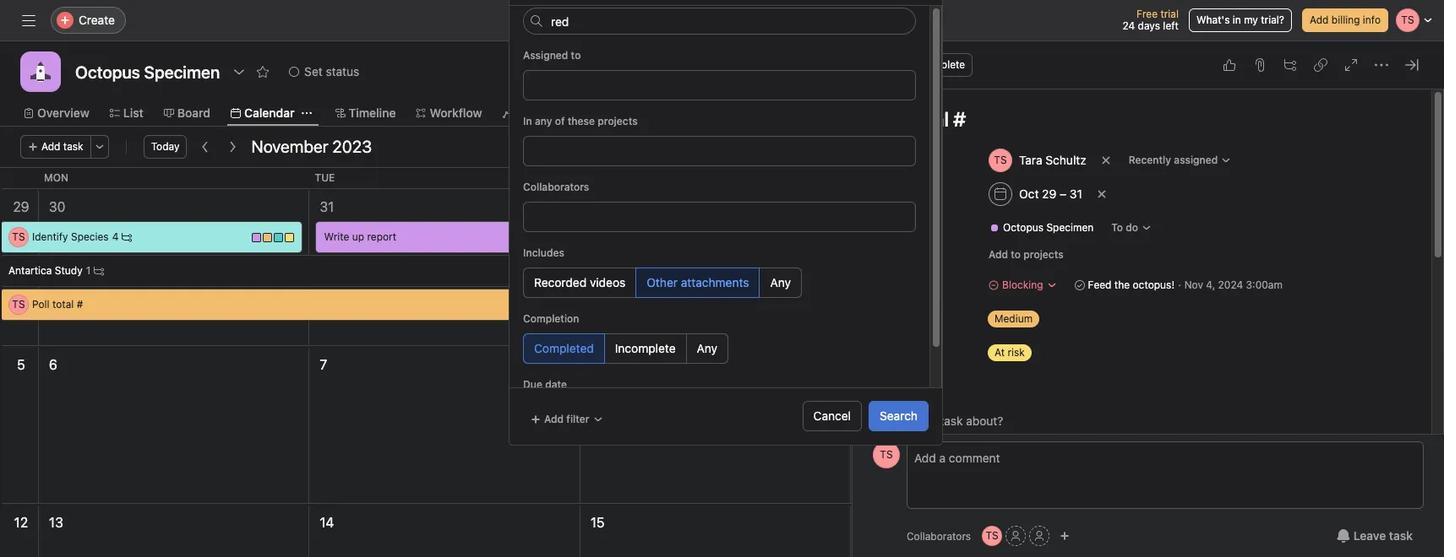 Task type: describe. For each thing, give the bounding box(es) containing it.
add for add filter
[[544, 413, 564, 426]]

add billing info button
[[1302, 8, 1388, 32]]

8
[[591, 357, 599, 373]]

–
[[1060, 187, 1066, 201]]

2
[[861, 199, 869, 215]]

write
[[324, 231, 349, 243]]

any
[[535, 115, 552, 128]]

oct 29 – 31
[[1019, 187, 1082, 201]]

1 vertical spatial due
[[523, 379, 543, 391]]

other
[[647, 275, 678, 290]]

total
[[52, 298, 74, 311]]

#
[[77, 298, 83, 311]]

octopus specimen link
[[983, 220, 1100, 237]]

priority 1
[[890, 314, 932, 326]]

main content inside poll total # dialog
[[854, 90, 1430, 558]]

in
[[523, 115, 532, 128]]

0 horizontal spatial collaborators
[[523, 181, 589, 194]]

tue
[[315, 172, 335, 184]]

identify species
[[32, 231, 109, 243]]

cell for assigned
[[526, 75, 546, 95]]

due inside poll total # dialog
[[873, 188, 892, 201]]

nov 4, 2024 3:00am
[[1184, 279, 1283, 292]]

3:00am
[[1246, 279, 1283, 292]]

timeline
[[349, 106, 396, 120]]

leftcount image for 4
[[122, 232, 132, 243]]

to for assigned
[[571, 49, 581, 62]]

dashboard
[[516, 106, 577, 120]]

overview link
[[24, 104, 89, 123]]

Any radio
[[759, 268, 802, 298]]

calendar link
[[231, 104, 294, 123]]

Any radio
[[686, 334, 728, 364]]

ts left add or remove collaborators image
[[986, 530, 999, 543]]

ts left poll
[[12, 298, 25, 311]]

status
[[326, 64, 359, 79]]

5
[[17, 357, 25, 373]]

assignee
[[873, 155, 916, 167]]

previous month image
[[199, 140, 212, 154]]

the
[[1114, 279, 1130, 292]]

Contains the words text field
[[523, 8, 916, 35]]

search inside list box
[[551, 13, 589, 27]]

add or remove collaborators image
[[1060, 532, 1070, 542]]

feed
[[1088, 279, 1112, 292]]

1 for november 1
[[657, 199, 663, 215]]

leave task button
[[1326, 521, 1424, 552]]

3 cell from the top
[[526, 207, 546, 227]]

leave
[[1354, 529, 1386, 543]]

show options image
[[233, 65, 246, 79]]

remove assignee image
[[1101, 155, 1111, 166]]

recently assigned button
[[1121, 149, 1239, 172]]

octopus specimen
[[1003, 221, 1094, 234]]

antartica study
[[8, 264, 83, 277]]

14
[[320, 515, 334, 531]]

completion option group
[[523, 334, 916, 364]]

description
[[873, 381, 928, 394]]

incomplete
[[615, 341, 676, 356]]

billing
[[1332, 14, 1360, 26]]

overview
[[37, 106, 89, 120]]

medium
[[995, 313, 1033, 325]]

0 vertical spatial ts button
[[873, 442, 900, 469]]

feed the octopus!
[[1088, 279, 1175, 292]]

species
[[71, 231, 109, 243]]

add filter
[[544, 413, 589, 426]]

octopus
[[1003, 221, 1044, 234]]

to do
[[1111, 221, 1138, 234]]

at
[[995, 346, 1005, 359]]

nov
[[1184, 279, 1203, 292]]

today
[[151, 140, 180, 153]]

Incomplete radio
[[604, 334, 687, 364]]

13
[[49, 515, 63, 531]]

add to projects
[[989, 248, 1064, 261]]

tab actions image
[[301, 108, 311, 118]]

filter
[[566, 413, 589, 426]]

0 vertical spatial search button
[[523, 7, 928, 34]]

medium button
[[981, 308, 1082, 331]]

free trial 24 days left
[[1123, 8, 1179, 32]]

4,
[[1206, 279, 1215, 292]]

set status
[[304, 64, 359, 79]]

1 for priority 1
[[927, 314, 932, 326]]

board
[[177, 106, 210, 120]]

Other attachments radio
[[636, 268, 760, 298]]

15
[[591, 515, 605, 531]]

completion
[[523, 313, 579, 325]]

octopus!
[[1133, 279, 1175, 292]]

set
[[304, 64, 323, 79]]

study
[[55, 264, 83, 277]]

what's
[[1196, 14, 1230, 26]]

what's in my trial? button
[[1189, 8, 1292, 32]]

trial?
[[1261, 14, 1284, 26]]

cell for in
[[526, 141, 546, 161]]

1 vertical spatial search button
[[869, 401, 929, 432]]

mark
[[894, 58, 918, 71]]

recently assigned
[[1129, 154, 1218, 166]]

tara
[[1019, 153, 1042, 167]]

due date inside poll total # dialog
[[873, 188, 916, 201]]

29 inside poll total # dialog
[[1042, 187, 1056, 201]]

info
[[1363, 14, 1381, 26]]

ts left identify
[[12, 231, 25, 243]]

days
[[1138, 19, 1160, 32]]

0 horizontal spatial projects
[[598, 115, 638, 128]]

Completed radio
[[523, 334, 605, 364]]

poll total #
[[32, 298, 83, 311]]

add filter button
[[523, 408, 611, 432]]

date inside poll total # dialog
[[895, 188, 916, 201]]

collaborators inside poll total # dialog
[[907, 530, 971, 543]]

list
[[123, 106, 143, 120]]

copy task link image
[[1314, 58, 1328, 72]]

these
[[568, 115, 595, 128]]

add for add to projects
[[989, 248, 1008, 261]]

projects
[[873, 222, 912, 235]]

ts down description
[[880, 449, 893, 461]]

1 vertical spatial ts button
[[982, 526, 1002, 547]]

set status button
[[282, 60, 367, 84]]



Task type: locate. For each thing, give the bounding box(es) containing it.
cell up dashboard link
[[526, 75, 546, 95]]

to do button
[[1104, 216, 1159, 240]]

report
[[367, 231, 396, 243]]

2 vertical spatial cell
[[526, 207, 546, 227]]

ts button
[[873, 442, 900, 469], [982, 526, 1002, 547]]

add task button
[[20, 135, 91, 159]]

0 vertical spatial collaborators
[[523, 181, 589, 194]]

1 horizontal spatial search
[[880, 409, 918, 423]]

projects right these
[[598, 115, 638, 128]]

search up assigned to
[[551, 13, 589, 27]]

mark complete button
[[873, 53, 973, 77]]

0 horizontal spatial task
[[63, 140, 83, 153]]

workflow link
[[416, 104, 482, 123]]

to
[[571, 49, 581, 62], [1011, 248, 1021, 261]]

cancel button
[[802, 401, 862, 432]]

1 right study
[[86, 264, 91, 277]]

november for november 2023
[[251, 137, 328, 156]]

1 horizontal spatial 29
[[1042, 187, 1056, 201]]

dashboard link
[[502, 104, 577, 123]]

1 horizontal spatial leftcount image
[[122, 232, 132, 243]]

1 horizontal spatial projects
[[1024, 248, 1064, 261]]

assigned to
[[523, 49, 581, 62]]

cell
[[526, 75, 546, 95], [526, 141, 546, 161], [526, 207, 546, 227]]

leftcount image
[[122, 232, 132, 243], [94, 266, 104, 276]]

add inside the add filter "popup button"
[[544, 413, 564, 426]]

up
[[352, 231, 364, 243]]

fri
[[1127, 172, 1143, 184]]

due date down completed radio
[[523, 379, 567, 391]]

leftcount image right the 4
[[122, 232, 132, 243]]

1 vertical spatial projects
[[1024, 248, 1064, 261]]

more actions for this task image
[[1375, 58, 1388, 72]]

task left 'more actions' image on the top left
[[63, 140, 83, 153]]

1 horizontal spatial task
[[1389, 529, 1413, 543]]

november 2023
[[251, 137, 372, 156]]

add inside add to projects button
[[989, 248, 1008, 261]]

add up mon
[[41, 140, 60, 153]]

create button
[[51, 7, 126, 34]]

date down assignee
[[895, 188, 916, 201]]

search list box
[[523, 7, 928, 34]]

specimen
[[1046, 221, 1094, 234]]

0 vertical spatial search
[[551, 13, 589, 27]]

assigned
[[1174, 154, 1218, 166]]

expand sidebar image
[[22, 14, 35, 27]]

4
[[112, 231, 119, 243]]

add down octopus in the top right of the page
[[989, 248, 1008, 261]]

due
[[873, 188, 892, 201], [523, 379, 543, 391]]

trial
[[1161, 8, 1179, 20]]

0 vertical spatial projects
[[598, 115, 638, 128]]

task for add task
[[63, 140, 83, 153]]

0 vertical spatial november
[[251, 137, 328, 156]]

november down wed
[[591, 199, 654, 215]]

messages link
[[597, 104, 667, 123]]

1 vertical spatial search
[[880, 409, 918, 423]]

identify
[[32, 231, 68, 243]]

29 left –
[[1042, 187, 1056, 201]]

attachments: add a file to this task, poll total # image
[[1253, 58, 1267, 72]]

assigned
[[523, 49, 568, 62]]

ts button left add or remove collaborators image
[[982, 526, 1002, 547]]

0 horizontal spatial 1
[[86, 264, 91, 277]]

task
[[63, 140, 83, 153], [1389, 529, 1413, 543]]

1 vertical spatial november
[[591, 199, 654, 215]]

None text field
[[71, 57, 224, 87]]

29 left the 30
[[13, 199, 29, 215]]

close details image
[[1405, 58, 1419, 72]]

cancel
[[813, 409, 851, 423]]

add left filter in the bottom left of the page
[[544, 413, 564, 426]]

0 horizontal spatial 31
[[320, 199, 334, 215]]

24
[[1123, 19, 1135, 32]]

0 horizontal spatial november
[[251, 137, 328, 156]]

2023
[[332, 137, 372, 156]]

task for leave task
[[1389, 529, 1413, 543]]

18
[[1405, 515, 1419, 531]]

messages
[[611, 106, 667, 120]]

2 cell from the top
[[526, 141, 546, 161]]

november
[[251, 137, 328, 156], [591, 199, 654, 215]]

0 horizontal spatial to
[[571, 49, 581, 62]]

1 right priority
[[927, 314, 932, 326]]

videos
[[590, 275, 626, 290]]

1 vertical spatial date
[[545, 379, 567, 391]]

risk
[[1008, 346, 1025, 359]]

projects inside button
[[1024, 248, 1064, 261]]

complete
[[921, 58, 965, 71]]

0 vertical spatial to
[[571, 49, 581, 62]]

Recorded videos radio
[[523, 268, 637, 298]]

free
[[1137, 8, 1158, 20]]

more actions image
[[94, 142, 104, 152]]

0 vertical spatial cell
[[526, 75, 546, 95]]

0 horizontal spatial due
[[523, 379, 543, 391]]

rocket image
[[30, 62, 51, 82]]

of
[[555, 115, 565, 128]]

any inside any option
[[770, 275, 791, 290]]

due date right 2
[[873, 188, 916, 201]]

0 vertical spatial task
[[63, 140, 83, 153]]

main content containing tara schultz
[[854, 90, 1430, 558]]

0 vertical spatial date
[[895, 188, 916, 201]]

2 vertical spatial 1
[[927, 314, 932, 326]]

due date
[[873, 188, 916, 201], [523, 379, 567, 391]]

leftcount image for 1
[[94, 266, 104, 276]]

full screen image
[[1344, 58, 1358, 72]]

leftcount image right study
[[94, 266, 104, 276]]

0 horizontal spatial due date
[[523, 379, 567, 391]]

due down completed radio
[[523, 379, 543, 391]]

attachments
[[681, 275, 749, 290]]

collaborators
[[523, 181, 589, 194], [907, 530, 971, 543]]

ts
[[12, 231, 25, 243], [12, 298, 25, 311], [880, 449, 893, 461], [986, 530, 999, 543]]

0 horizontal spatial ts button
[[873, 442, 900, 469]]

1 horizontal spatial november
[[591, 199, 654, 215]]

1 vertical spatial 1
[[86, 264, 91, 277]]

any for incomplete
[[697, 341, 717, 356]]

at risk button
[[981, 341, 1082, 365]]

0 horizontal spatial 29
[[13, 199, 29, 215]]

add to starred image
[[256, 65, 270, 79]]

any inside any radio
[[697, 341, 717, 356]]

1 vertical spatial to
[[1011, 248, 1021, 261]]

31 inside poll total # dialog
[[1070, 187, 1082, 201]]

1 horizontal spatial ts button
[[982, 526, 1002, 547]]

1 horizontal spatial due date
[[873, 188, 916, 201]]

Task Name text field
[[861, 100, 1411, 139]]

list link
[[110, 104, 143, 123]]

1 vertical spatial collaborators
[[907, 530, 971, 543]]

next month image
[[226, 140, 240, 154]]

to right assigned
[[571, 49, 581, 62]]

add for add billing info
[[1310, 14, 1329, 26]]

poll
[[32, 298, 50, 311]]

1 horizontal spatial due
[[873, 188, 892, 201]]

any right attachments
[[770, 275, 791, 290]]

clear due date image
[[1097, 189, 1107, 199]]

do
[[1126, 221, 1138, 234]]

0 vertical spatial any
[[770, 275, 791, 290]]

1 vertical spatial any
[[697, 341, 717, 356]]

priority
[[890, 314, 924, 326]]

poll total # dialog
[[853, 41, 1444, 558]]

other attachments
[[647, 275, 749, 290]]

k
[[903, 14, 910, 27]]

add billing info
[[1310, 14, 1381, 26]]

in any of these projects
[[523, 115, 638, 128]]

to down octopus in the top right of the page
[[1011, 248, 1021, 261]]

blocking button
[[981, 274, 1064, 297]]

task inside poll total # dialog
[[1389, 529, 1413, 543]]

what's in my trial?
[[1196, 14, 1284, 26]]

0 vertical spatial leftcount image
[[122, 232, 132, 243]]

0 horizontal spatial any
[[697, 341, 717, 356]]

add inside add task button
[[41, 140, 60, 153]]

0 horizontal spatial search
[[551, 13, 589, 27]]

31 down tue
[[320, 199, 334, 215]]

today button
[[143, 135, 187, 159]]

1 vertical spatial due date
[[523, 379, 567, 391]]

ts button down description
[[873, 442, 900, 469]]

completed
[[534, 341, 594, 356]]

projects down octopus specimen link
[[1024, 248, 1064, 261]]

november down the tab actions icon
[[251, 137, 328, 156]]

add task
[[41, 140, 83, 153]]

7
[[320, 357, 327, 373]]

search down description
[[880, 409, 918, 423]]

2 horizontal spatial 1
[[927, 314, 932, 326]]

1 vertical spatial cell
[[526, 141, 546, 161]]

1 horizontal spatial 1
[[657, 199, 663, 215]]

left
[[1163, 19, 1179, 32]]

workflow
[[430, 106, 482, 120]]

any for other attachments
[[770, 275, 791, 290]]

due right 2
[[873, 188, 892, 201]]

includes option group
[[523, 268, 916, 298]]

my
[[1244, 14, 1258, 26]]

1 horizontal spatial any
[[770, 275, 791, 290]]

1 horizontal spatial collaborators
[[907, 530, 971, 543]]

tara schultz button
[[981, 145, 1094, 176]]

0 vertical spatial due
[[873, 188, 892, 201]]

add left billing
[[1310, 14, 1329, 26]]

any right incomplete
[[697, 341, 717, 356]]

add for add task
[[41, 140, 60, 153]]

to for add
[[1011, 248, 1021, 261]]

0 horizontal spatial date
[[545, 379, 567, 391]]

november for november 1
[[591, 199, 654, 215]]

30
[[49, 199, 65, 215]]

date
[[895, 188, 916, 201], [545, 379, 567, 391]]

cell down any
[[526, 141, 546, 161]]

1 horizontal spatial date
[[895, 188, 916, 201]]

1 horizontal spatial to
[[1011, 248, 1021, 261]]

0 vertical spatial 1
[[657, 199, 663, 215]]

1 inside poll total # dialog
[[927, 314, 932, 326]]

1 up the other
[[657, 199, 663, 215]]

in
[[1233, 14, 1241, 26]]

add inside add billing info button
[[1310, 14, 1329, 26]]

0 likes. click to like this task image
[[1223, 58, 1236, 72]]

blocking
[[1002, 279, 1043, 292]]

1 cell from the top
[[526, 75, 546, 95]]

tara schultz
[[1019, 153, 1086, 167]]

0 horizontal spatial leftcount image
[[94, 266, 104, 276]]

add subtask image
[[1284, 58, 1297, 72]]

1 horizontal spatial 31
[[1070, 187, 1082, 201]]

add to projects button
[[981, 243, 1071, 267]]

0 vertical spatial due date
[[873, 188, 916, 201]]

1 vertical spatial leftcount image
[[94, 266, 104, 276]]

main content
[[854, 90, 1430, 558]]

1 vertical spatial task
[[1389, 529, 1413, 543]]

to inside add to projects button
[[1011, 248, 1021, 261]]

date up add filter
[[545, 379, 567, 391]]

31 right –
[[1070, 187, 1082, 201]]

schultz
[[1046, 153, 1086, 167]]

task right leave
[[1389, 529, 1413, 543]]

cell up includes
[[526, 207, 546, 227]]

mon
[[44, 172, 68, 184]]



Task type: vqa. For each thing, say whether or not it's contained in the screenshot.
Marketing
no



